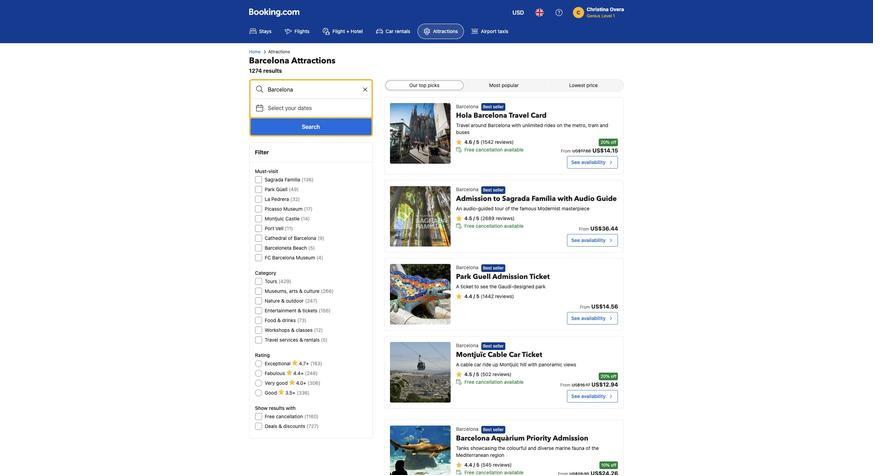 Task type: vqa. For each thing, say whether or not it's contained in the screenshot.


Task type: describe. For each thing, give the bounding box(es) containing it.
unlimited
[[523, 123, 543, 128]]

must-
[[255, 168, 269, 174]]

seller for cable
[[493, 344, 504, 349]]

lowest price
[[570, 82, 598, 88]]

(1160)
[[305, 414, 319, 420]]

very good
[[265, 381, 288, 386]]

barceloneta beach (5)
[[265, 245, 315, 251]]

stays
[[259, 28, 272, 34]]

filter
[[255, 149, 269, 156]]

see
[[481, 284, 489, 290]]

best for guell
[[483, 266, 492, 271]]

and inside 'hola barcelona travel card travel around barcelona with unlimited rides on the metro, tram and buses'
[[600, 123, 609, 128]]

from us$36.44
[[579, 226, 619, 232]]

reviews) down gaudí-
[[496, 294, 514, 299]]

airport taxis
[[481, 28, 509, 34]]

show results with
[[255, 406, 296, 412]]

with up free cancellation (1160)
[[286, 406, 296, 412]]

see availability for park guell admission ticket
[[572, 316, 606, 322]]

(266)
[[321, 288, 334, 294]]

availability for admission to sagrada família with audio guide
[[582, 238, 606, 244]]

ticket for park guell admission ticket
[[530, 272, 550, 282]]

(247)
[[305, 298, 318, 304]]

best for aquàrium
[[483, 427, 492, 433]]

20% off from us$16.17 us$12.94
[[561, 374, 619, 388]]

4.0+ (306)
[[296, 381, 321, 386]]

(17)
[[304, 206, 313, 212]]

seller for guell
[[493, 266, 504, 271]]

see availability for admission to sagrada família with audio guide
[[572, 238, 606, 244]]

from inside from us$14.56
[[580, 305, 590, 310]]

& for food & drinks
[[278, 318, 281, 324]]

diverse
[[538, 446, 554, 452]]

fc barcelona museum (4)
[[265, 255, 323, 261]]

hill
[[521, 362, 527, 368]]

colourful
[[507, 446, 527, 452]]

0 vertical spatial museum
[[284, 206, 303, 212]]

us$17.68
[[573, 149, 591, 154]]

c
[[577, 9, 581, 15]]

(336)
[[297, 390, 310, 396]]

car rentals
[[386, 28, 410, 34]]

christina overa genius level 1
[[587, 6, 624, 18]]

around
[[471, 123, 487, 128]]

category
[[255, 270, 276, 276]]

services
[[280, 337, 298, 343]]

cancellation up deals & discounts (727)
[[276, 414, 303, 420]]

deals
[[265, 424, 277, 430]]

flights link
[[279, 24, 316, 39]]

us$16.17
[[572, 383, 591, 388]]

3 off from the top
[[611, 463, 617, 468]]

guided
[[478, 206, 494, 212]]

barcelona inside barcelona aquàrium priority admission tanks showcasing the colourful and diverse marine fauna of the mediterranean region
[[456, 434, 490, 444]]

us$14.56
[[592, 304, 619, 310]]

park guell admission ticket a ticket to see the gaudí-designed park
[[456, 272, 550, 290]]

1
[[613, 13, 615, 18]]

reviews) for to
[[496, 215, 515, 221]]

museums, arts & culture (266)
[[265, 288, 334, 294]]

good
[[265, 390, 277, 396]]

(9)
[[318, 235, 325, 241]]

availability for hola barcelona travel card
[[582, 160, 606, 165]]

free for admission
[[465, 223, 475, 229]]

workshops
[[265, 328, 290, 333]]

(248)
[[305, 371, 318, 377]]

seller for to
[[493, 188, 504, 193]]

culture
[[304, 288, 320, 294]]

tram
[[589, 123, 599, 128]]

la
[[265, 196, 270, 202]]

montjuic castle (14)
[[265, 216, 310, 222]]

sagrada familia (136)
[[265, 177, 314, 183]]

see availability for montjuïc cable car ticket
[[572, 394, 606, 400]]

20% for montjuïc cable car ticket
[[601, 374, 610, 380]]

4.6 / 5 (1542 reviews)
[[465, 139, 514, 145]]

the inside 'hola barcelona travel card travel around barcelona with unlimited rides on the metro, tram and buses'
[[564, 123, 571, 128]]

see for montjuïc cable car ticket
[[572, 394, 580, 400]]

with inside admission to sagrada família with audio guide an audio-guided tour of the famous modernist masterpiece
[[558, 194, 573, 204]]

usd button
[[509, 4, 529, 21]]

our
[[410, 82, 418, 88]]

search button
[[251, 119, 372, 135]]

tickets
[[303, 308, 318, 314]]

la pedrera (32)
[[265, 196, 300, 202]]

(2689
[[481, 215, 495, 221]]

barcelona inside barcelona attractions 1274 results
[[249, 55, 290, 67]]

(727)
[[307, 424, 319, 430]]

1 vertical spatial of
[[288, 235, 293, 241]]

a for park
[[456, 284, 460, 290]]

best seller for barcelona
[[483, 104, 504, 110]]

tours
[[265, 279, 277, 285]]

& for workshops & classes
[[291, 328, 295, 333]]

best for to
[[483, 188, 492, 193]]

fc
[[265, 255, 271, 261]]

good
[[276, 381, 288, 386]]

airport taxis link
[[466, 24, 515, 39]]

cancellation for barcelona
[[476, 147, 503, 153]]

from inside "20% off from us$16.17 us$12.94"
[[561, 383, 571, 388]]

0 horizontal spatial (5)
[[309, 245, 315, 251]]

(136)
[[302, 177, 314, 183]]

mediterranean
[[456, 453, 489, 459]]

select
[[268, 105, 284, 111]]

ticket for montjuïc cable car ticket
[[522, 350, 543, 360]]

3 / from the top
[[474, 294, 475, 299]]

0 horizontal spatial rentals
[[304, 337, 320, 343]]

5 for hola
[[476, 139, 480, 145]]

usd
[[513, 9, 524, 16]]

fauna
[[572, 446, 585, 452]]

best for cable
[[483, 344, 492, 349]]

reviews) for cable
[[493, 372, 512, 378]]

available for car
[[504, 379, 524, 385]]

drinks
[[282, 318, 296, 324]]

see for park guell admission ticket
[[572, 316, 580, 322]]

Where are you going? search field
[[251, 81, 372, 99]]

5 for admission
[[476, 215, 480, 221]]

(32)
[[291, 196, 300, 202]]

admission inside barcelona aquàrium priority admission tanks showcasing the colourful and diverse marine fauna of the mediterranean region
[[553, 434, 589, 444]]

most popular
[[489, 82, 519, 88]]

(163)
[[310, 361, 322, 367]]

of inside admission to sagrada família with audio guide an audio-guided tour of the famous modernist masterpiece
[[506, 206, 510, 212]]

5 left (1442
[[477, 294, 480, 299]]

1 vertical spatial montjuïc
[[500, 362, 519, 368]]

availability for park guell admission ticket
[[582, 316, 606, 322]]

workshops & classes (12)
[[265, 328, 323, 333]]

0 horizontal spatial attractions
[[268, 49, 290, 54]]

best seller for guell
[[483, 266, 504, 271]]

1 horizontal spatial (5)
[[321, 337, 328, 343]]

card
[[531, 111, 547, 120]]

home link
[[249, 49, 261, 55]]

overa
[[610, 6, 624, 12]]

availability for montjuïc cable car ticket
[[582, 394, 606, 400]]

cable
[[461, 362, 473, 368]]

available for travel
[[504, 147, 524, 153]]

attractions link
[[418, 24, 464, 39]]

best seller for to
[[483, 188, 504, 193]]

attractions inside "link"
[[434, 28, 458, 34]]

& down classes
[[300, 337, 303, 343]]

show
[[255, 406, 268, 412]]



Task type: locate. For each thing, give the bounding box(es) containing it.
& up the (73)
[[298, 308, 301, 314]]

to inside park guell admission ticket a ticket to see the gaudí-designed park
[[475, 284, 479, 290]]

1 vertical spatial rentals
[[304, 337, 320, 343]]

seller down most
[[493, 104, 504, 110]]

available for sagrada
[[504, 223, 524, 229]]

car inside montjuïc cable car ticket a cable car ride up montjuïc hill with panoramic views
[[509, 350, 521, 360]]

price
[[587, 82, 598, 88]]

4 availability from the top
[[582, 394, 606, 400]]

& right "food"
[[278, 318, 281, 324]]

20% for hola barcelona travel card
[[601, 140, 610, 145]]

see availability down from us$14.56
[[572, 316, 606, 322]]

off for hola barcelona travel card
[[611, 140, 617, 145]]

travel up buses
[[456, 123, 470, 128]]

of right fauna
[[586, 446, 591, 452]]

of up barceloneta beach (5)
[[288, 235, 293, 241]]

1 seller from the top
[[493, 104, 504, 110]]

admission
[[456, 194, 492, 204], [493, 272, 528, 282], [553, 434, 589, 444]]

1 best seller from the top
[[483, 104, 504, 110]]

best seller for cable
[[483, 344, 504, 349]]

1 vertical spatial results
[[269, 406, 285, 412]]

2 off from the top
[[611, 374, 617, 380]]

4.4+
[[294, 371, 304, 377]]

with up masterpiece
[[558, 194, 573, 204]]

the inside park guell admission ticket a ticket to see the gaudí-designed park
[[490, 284, 497, 290]]

0 vertical spatial available
[[504, 147, 524, 153]]

/ left (1442
[[474, 294, 475, 299]]

park up ticket
[[456, 272, 471, 282]]

2 vertical spatial admission
[[553, 434, 589, 444]]

/ for montjuïc
[[474, 372, 475, 378]]

1 see from the top
[[572, 160, 580, 165]]

1 horizontal spatial car
[[509, 350, 521, 360]]

1 horizontal spatial and
[[600, 123, 609, 128]]

from inside from us$36.44
[[579, 227, 589, 232]]

car rentals link
[[370, 24, 416, 39]]

off for montjuïc cable car ticket
[[611, 374, 617, 380]]

see down from us$36.44
[[572, 238, 580, 244]]

1 see availability from the top
[[572, 160, 606, 165]]

1 4.4 from the top
[[465, 294, 473, 299]]

sagrada
[[265, 177, 284, 183], [502, 194, 530, 204]]

1 vertical spatial a
[[456, 362, 460, 368]]

0 vertical spatial off
[[611, 140, 617, 145]]

and inside barcelona aquàrium priority admission tanks showcasing the colourful and diverse marine fauna of the mediterranean region
[[528, 446, 537, 452]]

1 vertical spatial car
[[509, 350, 521, 360]]

guell
[[473, 272, 491, 282]]

best up showcasing
[[483, 427, 492, 433]]

hola barcelona travel card image
[[390, 103, 451, 164]]

an
[[456, 206, 462, 212]]

home
[[249, 49, 261, 54]]

cancellation down 4.6 / 5 (1542 reviews) at the top
[[476, 147, 503, 153]]

the right see
[[490, 284, 497, 290]]

& right deals
[[279, 424, 282, 430]]

3 available from the top
[[504, 379, 524, 385]]

& up entertainment
[[281, 298, 285, 304]]

2 vertical spatial travel
[[265, 337, 278, 343]]

1 horizontal spatial rentals
[[395, 28, 410, 34]]

4.5 for montjuïc
[[465, 372, 472, 378]]

rating
[[255, 353, 270, 359]]

the right fauna
[[592, 446, 599, 452]]

car up "hill"
[[509, 350, 521, 360]]

& up travel services & rentals (5)
[[291, 328, 295, 333]]

(4)
[[317, 255, 323, 261]]

free down 4.6 in the right of the page
[[465, 147, 475, 153]]

cancellation down 4.5 / 5 (502 reviews) at the bottom of the page
[[476, 379, 503, 385]]

2 see from the top
[[572, 238, 580, 244]]

ticket
[[461, 284, 473, 290]]

your
[[285, 105, 297, 111]]

0 vertical spatial a
[[456, 284, 460, 290]]

0 vertical spatial car
[[386, 28, 394, 34]]

0 horizontal spatial of
[[288, 235, 293, 241]]

5 best from the top
[[483, 427, 492, 433]]

4 / from the top
[[474, 372, 475, 378]]

montjuïc cable car ticket image
[[390, 343, 451, 403]]

off up us$14.15
[[611, 140, 617, 145]]

select your dates
[[268, 105, 312, 111]]

park up la
[[265, 187, 275, 193]]

1 horizontal spatial montjuïc
[[500, 362, 519, 368]]

3 see availability from the top
[[572, 316, 606, 322]]

0 vertical spatial sagrada
[[265, 177, 284, 183]]

4.4 down the mediterranean
[[465, 462, 473, 468]]

0 vertical spatial (5)
[[309, 245, 315, 251]]

available
[[504, 147, 524, 153], [504, 223, 524, 229], [504, 379, 524, 385]]

car
[[474, 362, 482, 368]]

1 a from the top
[[456, 284, 460, 290]]

a left ticket
[[456, 284, 460, 290]]

cancellation down 4.5 / 5 (2689 reviews)
[[476, 223, 503, 229]]

0 horizontal spatial admission
[[456, 194, 492, 204]]

1 vertical spatial museum
[[296, 255, 315, 261]]

booking.com image
[[249, 8, 299, 17]]

visit
[[269, 168, 278, 174]]

5 for montjuïc
[[476, 372, 480, 378]]

1 horizontal spatial attractions
[[291, 55, 336, 67]]

travel up unlimited
[[509, 111, 529, 120]]

0 horizontal spatial and
[[528, 446, 537, 452]]

0 vertical spatial rentals
[[395, 28, 410, 34]]

audio-
[[464, 206, 478, 212]]

see availability down us$16.17
[[572, 394, 606, 400]]

genius
[[587, 13, 601, 18]]

ticket
[[530, 272, 550, 282], [522, 350, 543, 360]]

best seller down most
[[483, 104, 504, 110]]

seller up the tour
[[493, 188, 504, 193]]

(156)
[[319, 308, 331, 314]]

fabulous
[[265, 371, 285, 377]]

2 free cancellation available from the top
[[465, 223, 524, 229]]

sagrada down visit
[[265, 177, 284, 183]]

food & drinks (73)
[[265, 318, 307, 324]]

car right hotel
[[386, 28, 394, 34]]

1 horizontal spatial admission
[[493, 272, 528, 282]]

available down 4.6 / 5 (1542 reviews) at the top
[[504, 147, 524, 153]]

park inside park guell admission ticket a ticket to see the gaudí-designed park
[[456, 272, 471, 282]]

0 vertical spatial ticket
[[530, 272, 550, 282]]

1 20% from the top
[[601, 140, 610, 145]]

1 horizontal spatial to
[[494, 194, 501, 204]]

reviews) for barcelona
[[495, 139, 514, 145]]

rentals
[[395, 28, 410, 34], [304, 337, 320, 343]]

your account menu christina overa genius level 1 element
[[573, 3, 627, 19]]

5 seller from the top
[[493, 427, 504, 433]]

1 vertical spatial to
[[475, 284, 479, 290]]

museum up castle
[[284, 206, 303, 212]]

see for admission to sagrada família with audio guide
[[572, 238, 580, 244]]

and down priority
[[528, 446, 537, 452]]

audio
[[575, 194, 595, 204]]

3 best from the top
[[483, 266, 492, 271]]

off
[[611, 140, 617, 145], [611, 374, 617, 380], [611, 463, 617, 468]]

to up the tour
[[494, 194, 501, 204]]

(502
[[481, 372, 492, 378]]

free down the cable
[[465, 379, 475, 385]]

museum down 'beach'
[[296, 255, 315, 261]]

/ for admission
[[474, 215, 475, 221]]

outdoor
[[286, 298, 304, 304]]

1 availability from the top
[[582, 160, 606, 165]]

flight + hotel
[[333, 28, 363, 34]]

port vell (11)
[[265, 226, 293, 232]]

0 vertical spatial montjuïc
[[456, 350, 486, 360]]

free
[[465, 147, 475, 153], [465, 223, 475, 229], [465, 379, 475, 385], [265, 414, 275, 420]]

0 vertical spatial attractions
[[434, 28, 458, 34]]

0 horizontal spatial sagrada
[[265, 177, 284, 183]]

1 off from the top
[[611, 140, 617, 145]]

a for montjuïc
[[456, 362, 460, 368]]

0 vertical spatial travel
[[509, 111, 529, 120]]

(429)
[[279, 279, 291, 285]]

5 left "(2689" at the right of the page
[[476, 215, 480, 221]]

sagrada inside admission to sagrada família with audio guide an audio-guided tour of the famous modernist masterpiece
[[502, 194, 530, 204]]

attractions
[[434, 28, 458, 34], [268, 49, 290, 54], [291, 55, 336, 67]]

priority
[[527, 434, 552, 444]]

1 vertical spatial 4.5
[[465, 372, 472, 378]]

admission up gaudí-
[[493, 272, 528, 282]]

2 a from the top
[[456, 362, 460, 368]]

attractions inside barcelona attractions 1274 results
[[291, 55, 336, 67]]

0 vertical spatial results
[[263, 68, 282, 74]]

/ for barcelona
[[474, 462, 475, 468]]

& for deals & discounts
[[279, 424, 282, 430]]

1 vertical spatial (5)
[[321, 337, 328, 343]]

4.5 for admission
[[465, 215, 472, 221]]

& right arts on the bottom left of the page
[[299, 288, 303, 294]]

best seller up the tour
[[483, 188, 504, 193]]

best seller up 'aquàrium'
[[483, 427, 504, 433]]

with inside montjuïc cable car ticket a cable car ride up montjuïc hill with panoramic views
[[528, 362, 538, 368]]

1 horizontal spatial park
[[456, 272, 471, 282]]

from left us$17.68
[[561, 149, 571, 154]]

3 see from the top
[[572, 316, 580, 322]]

4 see from the top
[[572, 394, 580, 400]]

lowest
[[570, 82, 586, 88]]

see availability down us$17.68
[[572, 160, 606, 165]]

(5) down (12)
[[321, 337, 328, 343]]

off inside "20% off from us$16.17 us$12.94"
[[611, 374, 617, 380]]

up
[[493, 362, 499, 368]]

4.6
[[465, 139, 472, 145]]

of
[[506, 206, 510, 212], [288, 235, 293, 241], [586, 446, 591, 452]]

guide
[[597, 194, 617, 204]]

0 vertical spatial 20%
[[601, 140, 610, 145]]

castle
[[286, 216, 300, 222]]

region
[[490, 453, 505, 459]]

1 free cancellation available from the top
[[465, 147, 524, 153]]

free cancellation available for barcelona
[[465, 147, 524, 153]]

off up us$12.94
[[611, 374, 617, 380]]

seller up cable
[[493, 344, 504, 349]]

a left the cable
[[456, 362, 460, 368]]

2 vertical spatial attractions
[[291, 55, 336, 67]]

1 vertical spatial travel
[[456, 123, 470, 128]]

5
[[476, 139, 480, 145], [476, 215, 480, 221], [477, 294, 480, 299], [476, 372, 480, 378], [477, 462, 480, 468]]

4.5 down audio-
[[465, 215, 472, 221]]

1 vertical spatial admission
[[493, 272, 528, 282]]

tanks
[[456, 446, 469, 452]]

(5) right 'beach'
[[309, 245, 315, 251]]

0 vertical spatial and
[[600, 123, 609, 128]]

20% off from us$17.68 us$14.15
[[561, 140, 619, 154]]

our top picks
[[410, 82, 440, 88]]

20% inside the 20% off from us$17.68 us$14.15
[[601, 140, 610, 145]]

masterpiece
[[562, 206, 590, 212]]

sagrada up famous
[[502, 194, 530, 204]]

2 20% from the top
[[601, 374, 610, 380]]

marine
[[556, 446, 571, 452]]

0 horizontal spatial park
[[265, 187, 275, 193]]

família
[[532, 194, 556, 204]]

3 best seller from the top
[[483, 266, 504, 271]]

see down from us$14.56
[[572, 316, 580, 322]]

3 availability from the top
[[582, 316, 606, 322]]

stays link
[[244, 24, 278, 39]]

0 vertical spatial to
[[494, 194, 501, 204]]

level
[[602, 13, 612, 18]]

to inside admission to sagrada família with audio guide an audio-guided tour of the famous modernist masterpiece
[[494, 194, 501, 204]]

(1442
[[481, 294, 494, 299]]

1 best from the top
[[483, 104, 492, 110]]

from left us$36.44
[[579, 227, 589, 232]]

park for guell
[[456, 272, 471, 282]]

1 vertical spatial and
[[528, 446, 537, 452]]

see for hola barcelona travel card
[[572, 160, 580, 165]]

2 horizontal spatial attractions
[[434, 28, 458, 34]]

/ down car
[[474, 372, 475, 378]]

20% up us$12.94
[[601, 374, 610, 380]]

(5)
[[309, 245, 315, 251], [321, 337, 328, 343]]

reviews) for aquàrium
[[493, 462, 512, 468]]

free cancellation available down 4.5 / 5 (502 reviews) at the bottom of the page
[[465, 379, 524, 385]]

& for nature & outdoor
[[281, 298, 285, 304]]

1 vertical spatial off
[[611, 374, 617, 380]]

montjuïc up the cable
[[456, 350, 486, 360]]

2 4.4 from the top
[[465, 462, 473, 468]]

availability down "20% off from us$16.17 us$12.94"
[[582, 394, 606, 400]]

(1542
[[481, 139, 494, 145]]

seller up park guell admission ticket a ticket to see the gaudí-designed park
[[493, 266, 504, 271]]

free cancellation available down 4.6 / 5 (1542 reviews) at the top
[[465, 147, 524, 153]]

4.7+
[[299, 361, 309, 367]]

availability down from us$14.56
[[582, 316, 606, 322]]

pedrera
[[272, 196, 289, 202]]

the up region
[[498, 446, 506, 452]]

reviews) right (1542
[[495, 139, 514, 145]]

the inside admission to sagrada família with audio guide an audio-guided tour of the famous modernist masterpiece
[[512, 206, 519, 212]]

available down "hill"
[[504, 379, 524, 385]]

5 left (502 at the right bottom of the page
[[476, 372, 480, 378]]

/ down the mediterranean
[[474, 462, 475, 468]]

admission inside admission to sagrada família with audio guide an audio-guided tour of the famous modernist masterpiece
[[456, 194, 492, 204]]

best seller up cable
[[483, 344, 504, 349]]

from left us$16.17
[[561, 383, 571, 388]]

cancellation for to
[[476, 223, 503, 229]]

seller for barcelona
[[493, 104, 504, 110]]

5 for barcelona
[[477, 462, 480, 468]]

a inside montjuïc cable car ticket a cable car ride up montjuïc hill with panoramic views
[[456, 362, 460, 368]]

0 vertical spatial of
[[506, 206, 510, 212]]

with inside 'hola barcelona travel card travel around barcelona with unlimited rides on the metro, tram and buses'
[[512, 123, 521, 128]]

1 / from the top
[[474, 139, 475, 145]]

2 horizontal spatial of
[[586, 446, 591, 452]]

park
[[536, 284, 546, 290]]

free cancellation available for to
[[465, 223, 524, 229]]

0 vertical spatial free cancellation available
[[465, 147, 524, 153]]

5 left (545
[[477, 462, 480, 468]]

nature & outdoor (247)
[[265, 298, 318, 304]]

famous
[[520, 206, 537, 212]]

of inside barcelona aquàrium priority admission tanks showcasing the colourful and diverse marine fauna of the mediterranean region
[[586, 446, 591, 452]]

see down us$17.68
[[572, 160, 580, 165]]

and right tram
[[600, 123, 609, 128]]

2 vertical spatial available
[[504, 379, 524, 385]]

0 vertical spatial 4.4
[[465, 294, 473, 299]]

2 vertical spatial free cancellation available
[[465, 379, 524, 385]]

/ for hola
[[474, 139, 475, 145]]

see availability for hola barcelona travel card
[[572, 160, 606, 165]]

must-visit
[[255, 168, 278, 174]]

1 vertical spatial 4.4
[[465, 462, 473, 468]]

museums,
[[265, 288, 288, 294]]

flight + hotel link
[[317, 24, 369, 39]]

best up cable
[[483, 344, 492, 349]]

/ right 4.6 in the right of the page
[[474, 139, 475, 145]]

2 horizontal spatial travel
[[509, 111, 529, 120]]

admission up audio-
[[456, 194, 492, 204]]

4 seller from the top
[[493, 344, 504, 349]]

admission inside park guell admission ticket a ticket to see the gaudí-designed park
[[493, 272, 528, 282]]

1 vertical spatial park
[[456, 272, 471, 282]]

see down us$16.17
[[572, 394, 580, 400]]

3 free cancellation available from the top
[[465, 379, 524, 385]]

results inside barcelona attractions 1274 results
[[263, 68, 282, 74]]

aquàrium
[[492, 434, 525, 444]]

4.4 / 5 (1442 reviews)
[[465, 294, 514, 299]]

1 vertical spatial ticket
[[522, 350, 543, 360]]

park guell admission ticket image
[[390, 264, 451, 325]]

3.5+
[[285, 390, 296, 396]]

best seller up guell at the bottom of the page
[[483, 266, 504, 271]]

0 horizontal spatial travel
[[265, 337, 278, 343]]

seller up 'aquàrium'
[[493, 427, 504, 433]]

availability down from us$36.44
[[582, 238, 606, 244]]

2 available from the top
[[504, 223, 524, 229]]

admission up fauna
[[553, 434, 589, 444]]

1 horizontal spatial of
[[506, 206, 510, 212]]

20% inside "20% off from us$16.17 us$12.94"
[[601, 374, 610, 380]]

best for barcelona
[[483, 104, 492, 110]]

2 vertical spatial of
[[586, 446, 591, 452]]

ticket up "hill"
[[522, 350, 543, 360]]

& for entertainment & tickets
[[298, 308, 301, 314]]

3 seller from the top
[[493, 266, 504, 271]]

0 horizontal spatial to
[[475, 284, 479, 290]]

ticket inside park guell admission ticket a ticket to see the gaudí-designed park
[[530, 272, 550, 282]]

the right on
[[564, 123, 571, 128]]

barcelona attractions 1274 results
[[249, 55, 336, 74]]

barceloneta
[[265, 245, 292, 251]]

best seller for aquàrium
[[483, 427, 504, 433]]

1 vertical spatial attractions
[[268, 49, 290, 54]]

1 vertical spatial 20%
[[601, 374, 610, 380]]

of right the tour
[[506, 206, 510, 212]]

1 available from the top
[[504, 147, 524, 153]]

2 best from the top
[[483, 188, 492, 193]]

1 vertical spatial sagrada
[[502, 194, 530, 204]]

(545
[[481, 462, 492, 468]]

availability
[[582, 160, 606, 165], [582, 238, 606, 244], [582, 316, 606, 322], [582, 394, 606, 400]]

0 vertical spatial admission
[[456, 194, 492, 204]]

4 best from the top
[[483, 344, 492, 349]]

travel services & rentals (5)
[[265, 337, 328, 343]]

4.5
[[465, 215, 472, 221], [465, 372, 472, 378]]

2 best seller from the top
[[483, 188, 504, 193]]

free for hola
[[465, 147, 475, 153]]

cathedral
[[265, 235, 287, 241]]

with left unlimited
[[512, 123, 521, 128]]

off inside the 20% off from us$17.68 us$14.15
[[611, 140, 617, 145]]

4 best seller from the top
[[483, 344, 504, 349]]

barcelona aquàrium priority admission image
[[390, 426, 451, 476]]

5 best seller from the top
[[483, 427, 504, 433]]

4 see availability from the top
[[572, 394, 606, 400]]

2 see availability from the top
[[572, 238, 606, 244]]

exceptional
[[265, 361, 291, 367]]

0 horizontal spatial montjuïc
[[456, 350, 486, 360]]

seller for aquàrium
[[493, 427, 504, 433]]

1 horizontal spatial sagrada
[[502, 194, 530, 204]]

2 4.5 from the top
[[465, 372, 472, 378]]

0 horizontal spatial car
[[386, 28, 394, 34]]

a inside park guell admission ticket a ticket to see the gaudí-designed park
[[456, 284, 460, 290]]

4.4+ (248)
[[294, 371, 318, 377]]

free down audio-
[[465, 223, 475, 229]]

2 seller from the top
[[493, 188, 504, 193]]

güell
[[276, 187, 288, 193]]

availability down the 20% off from us$17.68 us$14.15
[[582, 160, 606, 165]]

montjuïc right up
[[500, 362, 519, 368]]

0 vertical spatial park
[[265, 187, 275, 193]]

1 vertical spatial available
[[504, 223, 524, 229]]

4.4 down ticket
[[465, 294, 473, 299]]

2 vertical spatial off
[[611, 463, 617, 468]]

free cancellation available for cable
[[465, 379, 524, 385]]

beach
[[293, 245, 307, 251]]

5 / from the top
[[474, 462, 475, 468]]

best up around
[[483, 104, 492, 110]]

1274
[[249, 68, 262, 74]]

free up deals
[[265, 414, 275, 420]]

10%
[[602, 463, 610, 468]]

5 right 4.6 in the right of the page
[[476, 139, 480, 145]]

from inside the 20% off from us$17.68 us$14.15
[[561, 149, 571, 154]]

2 / from the top
[[474, 215, 475, 221]]

gaudí-
[[499, 284, 514, 290]]

admission to sagrada família with audio guide image
[[390, 186, 451, 247]]

ticket inside montjuïc cable car ticket a cable car ride up montjuïc hill with panoramic views
[[522, 350, 543, 360]]

travel down workshops
[[265, 337, 278, 343]]

to left see
[[475, 284, 479, 290]]

the left famous
[[512, 206, 519, 212]]

the
[[564, 123, 571, 128], [512, 206, 519, 212], [490, 284, 497, 290], [498, 446, 506, 452], [592, 446, 599, 452]]

4.4 for 4.4 / 5 (545 reviews)
[[465, 462, 473, 468]]

best seller
[[483, 104, 504, 110], [483, 188, 504, 193], [483, 266, 504, 271], [483, 344, 504, 349], [483, 427, 504, 433]]

0 vertical spatial 4.5
[[465, 215, 472, 221]]

free for montjuïc
[[465, 379, 475, 385]]

1 horizontal spatial travel
[[456, 123, 470, 128]]

see availability down from us$36.44
[[572, 238, 606, 244]]

1 4.5 from the top
[[465, 215, 472, 221]]

2 horizontal spatial admission
[[553, 434, 589, 444]]

cancellation for cable
[[476, 379, 503, 385]]

park for güell
[[265, 187, 275, 193]]

4.4 for 4.4 / 5 (1442 reviews)
[[465, 294, 473, 299]]

1 vertical spatial free cancellation available
[[465, 223, 524, 229]]

2 availability from the top
[[582, 238, 606, 244]]

(73)
[[297, 318, 307, 324]]

4.7+ (163)
[[299, 361, 322, 367]]

results right the show
[[269, 406, 285, 412]]



